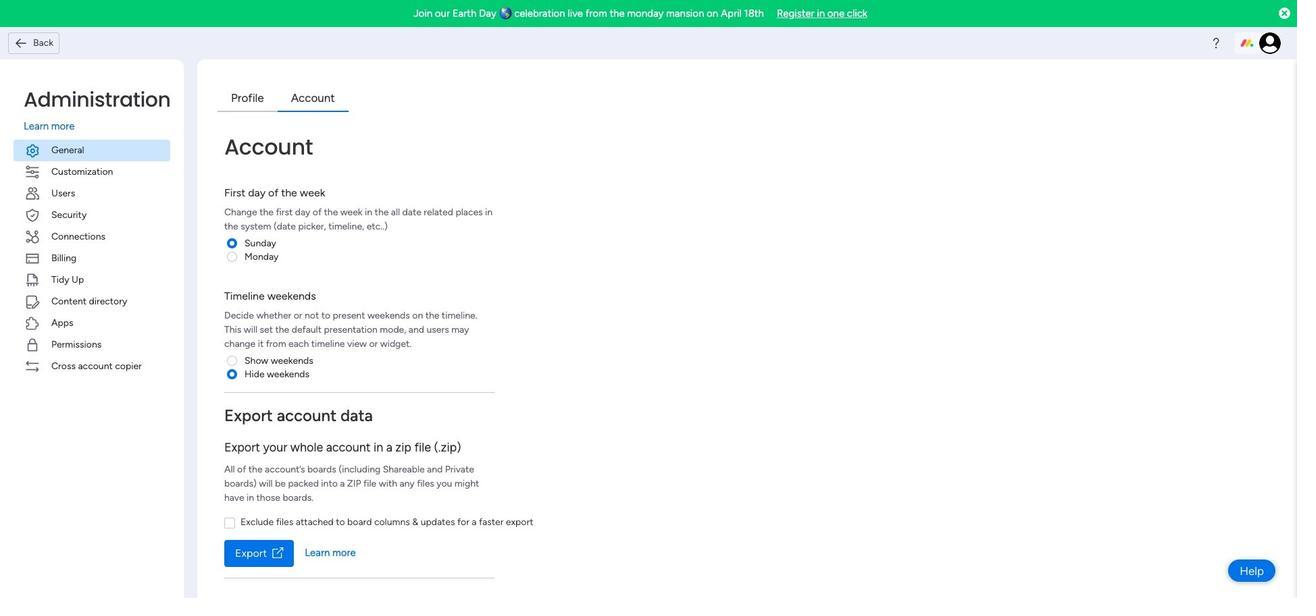 Task type: vqa. For each thing, say whether or not it's contained in the screenshot.
Jacob Simon image
yes



Task type: locate. For each thing, give the bounding box(es) containing it.
jacob simon image
[[1260, 32, 1282, 54]]



Task type: describe. For each thing, give the bounding box(es) containing it.
back to workspace image
[[14, 36, 28, 50]]

v2 export image
[[273, 548, 283, 560]]

help image
[[1210, 37, 1223, 50]]



